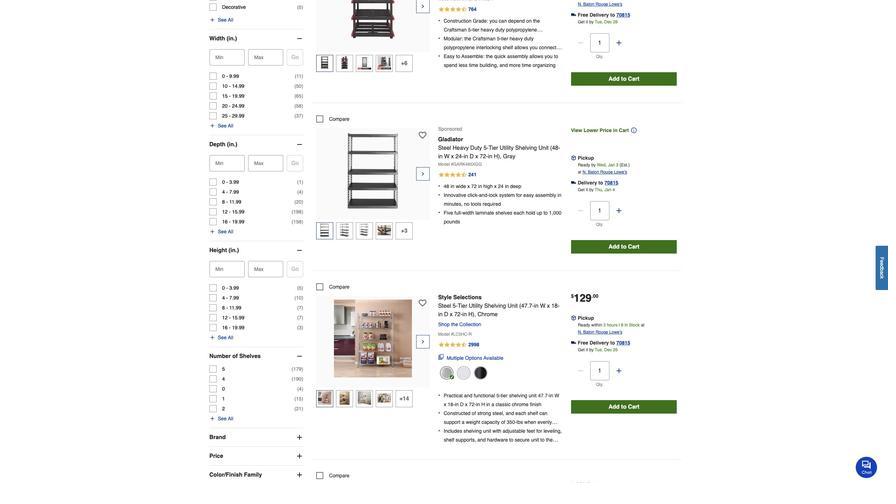 Task type: describe. For each thing, give the bounding box(es) containing it.
deep
[[510, 184, 521, 189]]

shelf right the per
[[536, 36, 546, 41]]

style selections steel 5-tier utility shelving unit (47.7-in w x 18- in d x 72-in h), chrome
[[438, 295, 560, 318]]

+14 button
[[396, 391, 413, 408]]

qty. for +14
[[596, 383, 604, 388]]

functional
[[474, 393, 495, 399]]

11
[[297, 73, 302, 79]]

organizing
[[533, 62, 556, 68]]

• for duty
[[438, 18, 440, 24]]

shop the collection
[[438, 322, 481, 328]]

wall
[[444, 446, 453, 452]]

n. inside ready by wed, jan 3 (est.) at n. baton rouge lowe's
[[583, 170, 587, 175]]

easy
[[524, 192, 534, 198]]

stock
[[629, 323, 640, 328]]

17 ) from the top
[[302, 367, 303, 372]]

multiple
[[444, 53, 461, 59]]

0 vertical spatial n.
[[578, 2, 582, 7]]

( 15 )
[[295, 396, 303, 402]]

add to cart button for +14
[[571, 401, 677, 414]]

add to cart for +14
[[609, 404, 640, 411]]

1 e from the top
[[880, 260, 885, 263]]

secure
[[515, 438, 530, 443]]

lowe's inside ready by wed, jan 3 (est.) at n. baton rouge lowe's
[[614, 170, 627, 175]]

gray
[[503, 154, 516, 160]]

f e e d b a c k button
[[876, 246, 889, 290]]

tier inside • construction grade: you can depend on the craftsman 5-tier heavy duty polypropylene interlocking shelf to hold up to 250lbs per shelf
[[473, 27, 480, 33]]

supports,
[[456, 438, 476, 443]]

support
[[444, 420, 461, 426]]

0 vertical spatial 1
[[299, 179, 302, 185]]

plus image inside price button
[[296, 453, 303, 460]]

gallery item 0 image for +14
[[334, 300, 412, 378]]

multiple options available
[[447, 356, 504, 361]]

5 all from the top
[[228, 416, 233, 422]]

and right 'practical'
[[464, 393, 473, 399]]

up inside • 48 in wide x 72 in high x 24 in deep • innovative click-and-lock system for easy assembly in minutes, no tools required • five full-width laminate shelves each hold up to 1,000 pounds
[[537, 210, 542, 216]]

f e e d b a c k
[[880, 257, 885, 279]]

height (in.) button
[[209, 241, 303, 260]]

1 19.99 from the top
[[232, 93, 245, 99]]

x up shop the collection
[[450, 312, 453, 318]]

1 get from the top
[[578, 20, 585, 25]]

delivery for free's truck filled image
[[590, 12, 609, 18]]

18 ) from the top
[[302, 377, 303, 382]]

feet inside • practical and functional 5-tier shelving unit 47.7-in w x 18-in d x 72-in h in a classic chrome finish • constructed of strong steel, and each shelf can support a weight capacity of 350-lbs when evenly distributed on leveling feet
[[493, 429, 502, 434]]

tue, for top "70815" button
[[595, 20, 603, 25]]

70815 for top "70815" button
[[617, 12, 631, 18]]

0 for height
[[222, 285, 225, 291]]

72- for practical
[[469, 402, 476, 408]]

tier inside style selections steel 5-tier utility shelving unit (47.7-in w x 18- in d x 72-in h), chrome
[[458, 303, 467, 310]]

( 3 )
[[297, 325, 303, 331]]

158
[[293, 219, 302, 225]]

11 ) from the top
[[302, 219, 303, 225]]

max for depth (in.)
[[254, 161, 264, 166]]

4 0 from the top
[[222, 387, 225, 392]]

x down the duty
[[476, 154, 478, 160]]

# inside gladiator steel heavy duty 5-tier utility shelving unit (48- in w x 24-in d x 72-in h), gray model # gark485xgg
[[451, 162, 454, 167]]

can inside • construction grade: you can depend on the craftsman 5-tier heavy duty polypropylene interlocking shelf to hold up to 250lbs per shelf
[[499, 18, 507, 24]]

x left 24- at the top right of page
[[451, 154, 454, 160]]

modular:
[[444, 36, 463, 41]]

shelving inside • practical and functional 5-tier shelving unit 47.7-in w x 18-in d x 72-in h in a classic chrome finish • constructed of strong steel, and each shelf can support a weight capacity of 350-lbs when evenly distributed on leveling feet
[[509, 393, 528, 399]]

( 58 )
[[295, 103, 303, 109]]

see all for height
[[218, 335, 233, 341]]

lbs
[[517, 420, 523, 426]]

dec for top "70815" button
[[605, 20, 612, 25]]

764 button
[[438, 5, 563, 14]]

minus image inside width (in.) button
[[296, 35, 303, 42]]

1 all from the top
[[228, 17, 233, 23]]

you inside • easy to assemble: the quick assembly allows you to spend less time building, and more time organizing
[[545, 53, 553, 59]]

19.99 for height (in.)
[[232, 325, 245, 331]]

high
[[484, 184, 493, 189]]

72- for selections
[[454, 312, 463, 318]]

70815 button for +14
[[617, 340, 631, 347]]

• includes shelving unit with adjustable feet for leveling, shelf supports, and hardware to secure unit to the wall if you so desire
[[438, 428, 562, 452]]

0 horizontal spatial 20
[[222, 103, 228, 109]]

minutes,
[[444, 201, 463, 207]]

custom
[[546, 53, 562, 59]]

1 get it by tue, dec 26 from the top
[[578, 20, 618, 25]]

a inside • modular: the craftsman 5-tier heavy duty polypropylene interlocking shelf allows you connect multiple shelves to build a shelving unit that is custom to your space
[[498, 53, 501, 59]]

1 vertical spatial delivery
[[578, 180, 597, 186]]

0 horizontal spatial 3
[[299, 325, 302, 331]]

baton inside button
[[584, 2, 595, 7]]

(est.)
[[620, 163, 630, 168]]

( 5 ) for 0 - 3.99
[[297, 285, 303, 291]]

2 vertical spatial of
[[501, 420, 506, 426]]

unit down capacity on the right of the page
[[483, 429, 491, 434]]

21
[[296, 406, 302, 412]]

1 time from the left
[[469, 62, 479, 68]]

height
[[209, 248, 227, 254]]

the inside • modular: the craftsman 5-tier heavy duty polypropylene interlocking shelf allows you connect multiple shelves to build a shelving unit that is custom to your space
[[465, 36, 472, 41]]

chat invite button image
[[856, 457, 878, 479]]

chevron right image
[[420, 3, 426, 10]]

1 add to cart from the top
[[609, 76, 640, 82]]

duty
[[471, 145, 482, 151]]

tue, for +14's "70815" button
[[595, 348, 603, 353]]

chrome image
[[440, 367, 454, 380]]

add to cart for +3
[[609, 244, 640, 250]]

compare inside 1002864606 element
[[329, 473, 350, 479]]

15 - 19.99
[[222, 93, 245, 99]]

utility inside gladiator steel heavy duty 5-tier utility shelving unit (48- in w x 24-in d x 72-in h), gray model # gark485xgg
[[500, 145, 514, 151]]

shelf inside • modular: the craftsman 5-tier heavy duty polypropylene interlocking shelf allows you connect multiple shelves to build a shelving unit that is custom to your space
[[503, 45, 513, 50]]

at inside ready within 3 hours | 8 in stock at n. baton rouge lowe's
[[641, 323, 645, 328]]

and inside "• includes shelving unit with adjustable feet for leveling, shelf supports, and hardware to secure unit to the wall if you so desire"
[[478, 438, 486, 443]]

16 - 19.99 for depth (in.)
[[222, 219, 245, 225]]

color/finish
[[209, 472, 243, 479]]

shelf up assemble:
[[471, 36, 481, 41]]

14.99
[[232, 83, 245, 89]]

29.99
[[232, 113, 245, 119]]

5- for craftsman
[[497, 36, 502, 41]]

you inside • modular: the craftsman 5-tier heavy duty polypropylene interlocking shelf allows you connect multiple shelves to build a shelving unit that is custom to your space
[[530, 45, 538, 50]]

get for +14
[[578, 348, 585, 353]]

0 for depth
[[222, 179, 225, 185]]

tier inside gladiator steel heavy duty 5-tier utility shelving unit (48- in w x 24-in d x 72-in h), gray model # gark485xgg
[[489, 145, 498, 151]]

350-
[[507, 420, 517, 426]]

hardware
[[487, 438, 508, 443]]

allows inside • modular: the craftsman 5-tier heavy duty polypropylene interlocking shelf allows you connect multiple shelves to build a shelving unit that is custom to your space
[[515, 45, 529, 50]]

by for top "70815" button
[[589, 20, 594, 25]]

6 • from the top
[[438, 210, 440, 216]]

interlocking inside • construction grade: you can depend on the craftsman 5-tier heavy duty polypropylene interlocking shelf to hold up to 250lbs per shelf
[[444, 36, 469, 41]]

cart inside view lower price in cart element
[[619, 128, 629, 133]]

no
[[464, 201, 470, 207]]

1 horizontal spatial price
[[600, 128, 612, 133]]

shelves inside • 48 in wide x 72 in high x 24 in deep • innovative click-and-lock system for easy assembly in minutes, no tools required • five full-width laminate shelves each hold up to 1,000 pounds
[[496, 210, 513, 216]]

classic
[[496, 402, 511, 408]]

5 see all from the top
[[218, 416, 233, 422]]

1 ) from the top
[[302, 4, 303, 10]]

for inside • 48 in wide x 72 in high x 24 in deep • innovative click-and-lock system for easy assembly in minutes, no tools required • five full-width laminate shelves each hold up to 1,000 pounds
[[516, 192, 522, 198]]

ready for +14
[[578, 323, 590, 328]]

you inside "• includes shelving unit with adjustable feet for leveling, shelf supports, and hardware to secure unit to the wall if you so desire"
[[458, 446, 466, 452]]

go for width (in.)
[[291, 54, 299, 61]]

the up model # lc5hc-r
[[451, 322, 458, 328]]

5 see all button from the top
[[209, 416, 233, 423]]

polypropylene inside • modular: the craftsman 5-tier heavy duty polypropylene interlocking shelf allows you connect multiple shelves to build a shelving unit that is custom to your space
[[444, 45, 475, 50]]

shelves inside • modular: the craftsman 5-tier heavy duty polypropylene interlocking shelf allows you connect multiple shelves to build a shelving unit that is custom to your space
[[463, 53, 479, 59]]

( 10 )
[[295, 295, 303, 301]]

20 ) from the top
[[302, 396, 303, 402]]

steel inside style selections steel 5-tier utility shelving unit (47.7-in w x 18- in d x 72-in h), chrome
[[438, 303, 451, 310]]

15.99 for depth (in.)
[[232, 209, 245, 215]]

8 - 11.99 for depth
[[222, 199, 241, 205]]

( 4 ) for 4 - 7.99
[[297, 189, 303, 195]]

unit inside gladiator steel heavy duty 5-tier utility shelving unit (48- in w x 24-in d x 72-in h), gray model # gark485xgg
[[539, 145, 549, 151]]

4.5 stars image for +14
[[438, 341, 480, 350]]

26 for +14's "70815" button
[[613, 348, 618, 353]]

min for depth
[[215, 161, 223, 166]]

width
[[209, 35, 225, 42]]

b
[[880, 269, 885, 271]]

grade:
[[473, 18, 488, 24]]

it for +14
[[586, 348, 588, 353]]

baton inside ready within 3 hours | 8 in stock at n. baton rouge lowe's
[[584, 330, 595, 335]]

24
[[498, 184, 504, 189]]

see for depth
[[218, 229, 227, 235]]

10 - 14.99
[[222, 83, 245, 89]]

0 vertical spatial 70815 button
[[617, 11, 631, 18]]

price inside button
[[209, 454, 223, 460]]

11.99 for depth (in.)
[[229, 199, 241, 205]]

21 ) from the top
[[302, 406, 303, 412]]

11.99 for height (in.)
[[229, 305, 241, 311]]

number of shelves button
[[209, 348, 303, 366]]

at inside ready by wed, jan 3 (est.) at n. baton rouge lowe's
[[578, 170, 582, 175]]

• for you
[[438, 35, 440, 42]]

heavy inside • construction grade: you can depend on the craftsman 5-tier heavy duty polypropylene interlocking shelf to hold up to 250lbs per shelf
[[481, 27, 494, 33]]

4 - 7.99 for depth
[[222, 189, 239, 195]]

pounds
[[444, 219, 460, 225]]

2 vertical spatial 5
[[222, 367, 225, 372]]

interlocking inside • modular: the craftsman 5-tier heavy duty polypropylene interlocking shelf allows you connect multiple shelves to build a shelving unit that is custom to your space
[[476, 45, 501, 50]]

weight
[[466, 420, 480, 426]]

lowe's inside button
[[610, 2, 623, 7]]

x down 'practical'
[[444, 402, 447, 408]]

a left weight
[[462, 420, 465, 426]]

all for height
[[228, 335, 233, 341]]

shelving inside style selections steel 5-tier utility shelving unit (47.7-in w x 18- in d x 72-in h), chrome
[[485, 303, 506, 310]]

it for +3
[[586, 188, 588, 193]]

5 see from the top
[[218, 416, 227, 422]]

2 model from the top
[[438, 332, 450, 337]]

go button for width (in.)
[[287, 49, 303, 66]]

number of shelves
[[209, 354, 261, 360]]

3.99 for depth (in.)
[[229, 179, 239, 185]]

x left the '24'
[[494, 184, 497, 189]]

each inside • practical and functional 5-tier shelving unit 47.7-in w x 18-in d x 72-in h in a classic chrome finish • constructed of strong steel, and each shelf can support a weight capacity of 350-lbs when evenly distributed on leveling feet
[[516, 411, 526, 417]]

( 37 )
[[295, 113, 303, 119]]

4 ) from the top
[[302, 93, 303, 99]]

8 inside ready within 3 hours | 8 in stock at n. baton rouge lowe's
[[621, 323, 624, 328]]

unit right secure
[[531, 438, 539, 443]]

adjustable
[[503, 429, 526, 434]]

desire
[[474, 446, 487, 452]]

$ 129 .00
[[571, 292, 599, 305]]

+3 button
[[396, 223, 413, 240]]

craftsman inside • modular: the craftsman 5-tier heavy duty polypropylene interlocking shelf allows you connect multiple shelves to build a shelving unit that is custom to your space
[[473, 36, 496, 41]]

( 20 )
[[295, 199, 303, 205]]

( 50 )
[[295, 83, 303, 89]]

multiple
[[447, 356, 464, 361]]

free for truck filled icon
[[578, 341, 589, 346]]

build
[[486, 53, 497, 59]]

25
[[222, 113, 228, 119]]

hours
[[607, 323, 618, 328]]

and up 350-
[[506, 411, 514, 417]]

max for width (in.)
[[254, 55, 264, 60]]

actual price $129.00 element
[[571, 292, 599, 305]]

the inside "• includes shelving unit with adjustable feet for leveling, shelf supports, and hardware to secure unit to the wall if you so desire"
[[546, 438, 553, 443]]

craftsman inside • construction grade: you can depend on the craftsman 5-tier heavy duty polypropylene interlocking shelf to hold up to 250lbs per shelf
[[444, 27, 467, 33]]

(48-
[[550, 145, 561, 151]]

5 ) from the top
[[302, 103, 303, 109]]

25 - 29.99
[[222, 113, 245, 119]]

6 ) from the top
[[302, 113, 303, 119]]

3.99 for height (in.)
[[229, 285, 239, 291]]

( 5 ) for decorative
[[297, 4, 303, 10]]

3 ) from the top
[[302, 83, 303, 89]]

14 ) from the top
[[302, 305, 303, 311]]

( 7 ) for 11.99
[[297, 305, 303, 311]]

1,000
[[549, 210, 562, 216]]

12 - 15.99 for depth (in.)
[[222, 209, 245, 215]]

depth (in.)
[[209, 141, 238, 148]]

1 stepper number input field with increment and decrement buttons number field from the top
[[590, 33, 610, 53]]

leveling
[[475, 429, 492, 434]]

lowe's inside ready within 3 hours | 8 in stock at n. baton rouge lowe's
[[610, 330, 623, 335]]

for inside "• includes shelving unit with adjustable feet for leveling, shelf supports, and hardware to secure unit to the wall if you so desire"
[[537, 429, 542, 434]]

info image
[[631, 128, 637, 133]]

0 vertical spatial 10
[[222, 83, 228, 89]]

finish
[[530, 402, 542, 408]]

x left 72
[[468, 184, 470, 189]]

d for practical
[[460, 402, 464, 408]]

the inside • construction grade: you can depend on the craftsman 5-tier heavy duty polypropylene interlocking shelf to hold up to 250lbs per shelf
[[533, 18, 540, 24]]

available
[[484, 356, 504, 361]]

by for +14's "70815" button
[[589, 348, 594, 353]]

• for time
[[438, 53, 440, 59]]

n. baton rouge lowe's button for +3
[[583, 169, 627, 176]]

2 free delivery to 70815 from the top
[[578, 341, 631, 346]]

depth (in.) button
[[209, 135, 303, 154]]

ready within 3 hours | 8 in stock at n. baton rouge lowe's
[[578, 323, 645, 335]]

click-
[[468, 192, 479, 198]]

chrome
[[512, 402, 529, 408]]

8 for depth
[[222, 199, 225, 205]]

gladiator steel heavy duty 5-tier utility shelving unit (48- in w x 24-in d x 72-in h), gray model # gark485xgg
[[438, 137, 561, 167]]

2 ) from the top
[[302, 73, 303, 79]]

pickup image
[[571, 156, 576, 161]]

assembly inside • easy to assemble: the quick assembly allows you to spend less time building, and more time organizing
[[507, 53, 528, 59]]

a right the h
[[492, 402, 495, 408]]

d for selections
[[444, 312, 448, 318]]

add to cart button for +3
[[571, 241, 677, 254]]

12 for height
[[222, 315, 228, 321]]

1 vertical spatial 70815
[[605, 180, 619, 186]]

see for width
[[218, 123, 227, 129]]

r
[[469, 332, 472, 337]]

is
[[541, 53, 545, 59]]

2 # from the top
[[451, 332, 454, 337]]

you inside • construction grade: you can depend on the craftsman 5-tier heavy duty polypropylene interlocking shelf to hold up to 250lbs per shelf
[[490, 18, 498, 24]]

999990408 element
[[316, 284, 350, 291]]

241
[[469, 172, 477, 178]]

minus image inside height (in.) "button"
[[296, 247, 303, 254]]

9 ) from the top
[[302, 199, 303, 205]]

5- for functional
[[497, 393, 501, 399]]

12 - 15.99 for height (in.)
[[222, 315, 245, 321]]

0 horizontal spatial 1
[[222, 396, 225, 402]]

1 vertical spatial jan
[[605, 188, 612, 193]]

16 ) from the top
[[302, 325, 303, 331]]

delivery to 70815
[[578, 180, 619, 186]]

view
[[571, 128, 583, 133]]

a inside button
[[880, 271, 885, 274]]

5- inside style selections steel 5-tier utility shelving unit (47.7-in w x 18- in d x 72-in h), chrome
[[453, 303, 458, 310]]

pickup image
[[571, 316, 576, 321]]

1 free delivery to 70815 from the top
[[578, 12, 631, 18]]

2 e from the top
[[880, 263, 885, 266]]

7 ) from the top
[[302, 179, 303, 185]]

that
[[531, 53, 540, 59]]

in inside ready within 3 hours | 8 in stock at n. baton rouge lowe's
[[625, 323, 628, 328]]

8 for height
[[222, 305, 225, 311]]

gark485xgg
[[454, 162, 482, 167]]

1 horizontal spatial 20
[[296, 199, 302, 205]]

baton inside ready by wed, jan 3 (est.) at n. baton rouge lowe's
[[588, 170, 599, 175]]

1 see from the top
[[218, 17, 227, 23]]

3 inside ready by wed, jan 3 (est.) at n. baton rouge lowe's
[[616, 163, 619, 168]]

d
[[880, 266, 885, 269]]

on inside • practical and functional 5-tier shelving unit 47.7-in w x 18-in d x 72-in h in a classic chrome finish • constructed of strong steel, and each shelf can support a weight capacity of 350-lbs when evenly distributed on leveling feet
[[468, 429, 474, 434]]

72
[[471, 184, 477, 189]]

16 for height
[[222, 325, 228, 331]]

8 - 11.99 for height
[[222, 305, 241, 311]]

max for height (in.)
[[254, 267, 264, 272]]

pickup for +14
[[578, 316, 594, 321]]

steel,
[[493, 411, 505, 417]]

1 vertical spatial 15
[[296, 396, 302, 402]]

shelving inside gladiator steel heavy duty 5-tier utility shelving unit (48- in w x 24-in d x 72-in h), gray model # gark485xgg
[[515, 145, 537, 151]]

$
[[571, 294, 574, 299]]

3 inside ready within 3 hours | 8 in stock at n. baton rouge lowe's
[[604, 323, 606, 328]]

4.5 stars image containing 764
[[438, 5, 477, 14]]

building,
[[480, 62, 498, 68]]

0 vertical spatial 15
[[222, 93, 228, 99]]

truck filled image for delivery
[[571, 181, 576, 186]]

1 add to cart button from the top
[[571, 72, 677, 86]]

+14
[[400, 396, 409, 403]]

utility inside style selections steel 5-tier utility shelving unit (47.7-in w x 18- in d x 72-in h), chrome
[[469, 303, 483, 310]]

tier for •
[[501, 393, 508, 399]]

( 179 )
[[292, 367, 303, 372]]

actual price $179.00 element
[[571, 481, 599, 484]]

72- inside gladiator steel heavy duty 5-tier utility shelving unit (48- in w x 24-in d x 72-in h), gray model # gark485xgg
[[480, 154, 488, 160]]

feet inside "• includes shelving unit with adjustable feet for leveling, shelf supports, and hardware to secure unit to the wall if you so desire"
[[527, 429, 535, 434]]



Task type: locate. For each thing, give the bounding box(es) containing it.
to inside • 48 in wide x 72 in high x 24 in deep • innovative click-and-lock system for easy assembly in minutes, no tools required • five full-width laminate shelves each hold up to 1,000 pounds
[[544, 210, 548, 216]]

1 vertical spatial 15.99
[[232, 315, 245, 321]]

2 vertical spatial gallery item 0 image
[[334, 300, 412, 378]]

duty up "that"
[[524, 36, 534, 41]]

(in.) right depth
[[227, 141, 238, 148]]

0 vertical spatial polypropylene
[[506, 27, 537, 33]]

2 vertical spatial lowe's
[[610, 330, 623, 335]]

0 vertical spatial duty
[[496, 27, 505, 33]]

1 ready from the top
[[578, 163, 590, 168]]

1 horizontal spatial hold
[[526, 210, 536, 216]]

4.5 stars image up construction
[[438, 5, 477, 14]]

5- down selections
[[453, 303, 458, 310]]

0 vertical spatial add to cart
[[609, 76, 640, 82]]

up left 250lbs
[[499, 36, 504, 41]]

4.5 stars image down 'lc5hc-'
[[438, 341, 480, 350]]

craftsman
[[444, 27, 467, 33], [473, 36, 496, 41]]

see all
[[218, 17, 233, 23], [218, 123, 233, 129], [218, 229, 233, 235], [218, 335, 233, 341], [218, 416, 233, 422]]

4 • from the top
[[438, 183, 440, 190]]

see all button up "height (in.)"
[[209, 228, 233, 235]]

2 vertical spatial 19.99
[[232, 325, 245, 331]]

duty inside • construction grade: you can depend on the craftsman 5-tier heavy duty polypropylene interlocking shelf to hold up to 250lbs per shelf
[[496, 27, 505, 33]]

max
[[254, 55, 264, 60], [254, 161, 264, 166], [254, 267, 264, 272]]

1 vertical spatial shelving
[[485, 303, 506, 310]]

3 left 'hours'
[[604, 323, 606, 328]]

5 • from the top
[[438, 192, 440, 199]]

0 - 3.99 for height
[[222, 285, 239, 291]]

• inside "• includes shelving unit with adjustable feet for leveling, shelf supports, and hardware to secure unit to the wall if you so desire"
[[438, 428, 440, 435]]

can up evenly
[[540, 411, 548, 417]]

lc5hc-
[[454, 332, 469, 337]]

each down easy
[[514, 210, 525, 216]]

1 see all button from the top
[[209, 16, 233, 23]]

• left constructed
[[438, 411, 440, 417]]

2 vertical spatial tier
[[501, 393, 508, 399]]

for down deep
[[516, 192, 522, 198]]

18- for • practical and functional 5-tier shelving unit 47.7-in w x 18-in d x 72-in h in a classic chrome finish • constructed of strong steel, and each shelf can support a weight capacity of 350-lbs when evenly distributed on leveling feet
[[448, 402, 455, 408]]

4 see from the top
[[218, 335, 227, 341]]

2 ( 5 ) from the top
[[297, 285, 303, 291]]

max down width (in.) button
[[254, 55, 264, 60]]

None number field
[[212, 49, 242, 61], [251, 49, 281, 61], [212, 155, 242, 167], [251, 155, 281, 167], [212, 49, 242, 61], [251, 49, 281, 61], [212, 155, 242, 167], [251, 155, 281, 167]]

19 ) from the top
[[302, 387, 303, 392]]

it left thu,
[[586, 188, 588, 193]]

0 vertical spatial can
[[499, 18, 507, 24]]

3 0 from the top
[[222, 285, 225, 291]]

rouge inside ready by wed, jan 3 (est.) at n. baton rouge lowe's
[[601, 170, 613, 175]]

add for +14
[[609, 404, 620, 411]]

• 48 in wide x 72 in high x 24 in deep • innovative click-and-lock system for easy assembly in minutes, no tools required • five full-width laminate shelves each hold up to 1,000 pounds
[[438, 183, 562, 225]]

5 for decorative
[[299, 4, 302, 10]]

1 horizontal spatial shelving
[[515, 145, 537, 151]]

1 16 from the top
[[222, 219, 228, 225]]

0 vertical spatial 8
[[222, 199, 225, 205]]

1
[[299, 179, 302, 185], [222, 396, 225, 402]]

n. baton rouge lowe's button for +14
[[578, 329, 623, 336]]

5- down construction
[[468, 27, 473, 33]]

0 horizontal spatial for
[[516, 192, 522, 198]]

1 vertical spatial dec
[[605, 348, 612, 353]]

5- inside • construction grade: you can depend on the craftsman 5-tier heavy duty polypropylene interlocking shelf to hold up to 250lbs per shelf
[[468, 27, 473, 33]]

gallery item 0 image for +6
[[334, 0, 412, 42]]

15.99 for height (in.)
[[232, 315, 245, 321]]

0 vertical spatial n. baton rouge lowe's button
[[578, 1, 623, 8]]

jan right thu,
[[605, 188, 612, 193]]

1 horizontal spatial 10
[[296, 295, 302, 301]]

15
[[222, 93, 228, 99], [296, 396, 302, 402]]

+6 button
[[396, 55, 413, 72]]

1 7 from the top
[[299, 305, 302, 311]]

(in.) for height (in.)
[[229, 248, 239, 254]]

2 vertical spatial 8
[[621, 323, 624, 328]]

1 horizontal spatial h),
[[494, 154, 502, 160]]

0 vertical spatial 8 - 11.99
[[222, 199, 241, 205]]

d inside gladiator steel heavy duty 5-tier utility shelving unit (48- in w x 24-in d x 72-in h), gray model # gark485xgg
[[470, 154, 474, 160]]

11.99
[[229, 199, 241, 205], [229, 305, 241, 311]]

x up constructed
[[465, 402, 468, 408]]

full-
[[455, 210, 463, 216]]

minus image inside number of shelves 'button'
[[296, 353, 303, 360]]

1 qty. from the top
[[596, 54, 604, 59]]

shelf inside • practical and functional 5-tier shelving unit 47.7-in w x 18-in d x 72-in h in a classic chrome finish • constructed of strong steel, and each shelf can support a weight capacity of 350-lbs when evenly distributed on leveling feet
[[528, 411, 538, 417]]

compare for +14
[[329, 285, 350, 290]]

delivery down n. baton rouge lowe's
[[590, 12, 609, 18]]

2 min from the top
[[215, 161, 223, 166]]

plus image inside brand button
[[296, 434, 303, 442]]

0 vertical spatial price
[[600, 128, 612, 133]]

on
[[526, 18, 532, 24], [468, 429, 474, 434]]

24-
[[456, 154, 464, 160]]

12
[[222, 209, 228, 215], [222, 315, 228, 321]]

0 vertical spatial 7
[[299, 305, 302, 311]]

1 vertical spatial 18-
[[448, 402, 455, 408]]

steel down style
[[438, 303, 451, 310]]

2 12 from the top
[[222, 315, 228, 321]]

can
[[499, 18, 507, 24], [540, 411, 548, 417]]

2 stepper number input field with increment and decrement buttons number field from the top
[[590, 202, 610, 221]]

5 for 0 - 3.99
[[299, 285, 302, 291]]

• inside • construction grade: you can depend on the craftsman 5-tier heavy duty polypropylene interlocking shelf to hold up to 250lbs per shelf
[[438, 18, 440, 24]]

all for width
[[228, 123, 233, 129]]

heavy
[[481, 27, 494, 33], [510, 36, 523, 41]]

c
[[880, 274, 885, 277]]

+6
[[401, 60, 408, 67]]

1 it from the top
[[586, 20, 588, 25]]

3 add from the top
[[609, 404, 620, 411]]

2 horizontal spatial d
[[470, 154, 474, 160]]

assemble:
[[462, 53, 485, 59]]

1 vertical spatial h),
[[469, 312, 476, 318]]

d inside • practical and functional 5-tier shelving unit 47.7-in w x 18-in d x 72-in h in a classic chrome finish • constructed of strong steel, and each shelf can support a weight capacity of 350-lbs when evenly distributed on leveling feet
[[460, 402, 464, 408]]

1 go button from the top
[[287, 49, 303, 66]]

2 see all from the top
[[218, 123, 233, 129]]

1 26 from the top
[[613, 20, 618, 25]]

70815 button
[[617, 11, 631, 18], [605, 180, 619, 187], [617, 340, 631, 347]]

1 vertical spatial free delivery to 70815
[[578, 341, 631, 346]]

2 8 - 11.99 from the top
[[222, 305, 241, 311]]

3 see from the top
[[218, 229, 227, 235]]

all
[[228, 17, 233, 23], [228, 123, 233, 129], [228, 229, 233, 235], [228, 335, 233, 341], [228, 416, 233, 422]]

2 ( 7 ) from the top
[[297, 315, 303, 321]]

lowe's
[[610, 2, 623, 7], [614, 170, 627, 175], [610, 330, 623, 335]]

15 ) from the top
[[302, 315, 303, 321]]

7.99 for depth (in.)
[[229, 189, 239, 195]]

16
[[222, 219, 228, 225], [222, 325, 228, 331]]

ready for +3
[[578, 163, 590, 168]]

the up the per
[[533, 18, 540, 24]]

2 feet from the left
[[527, 429, 535, 434]]

3 it from the top
[[586, 348, 588, 353]]

see all for depth
[[218, 229, 233, 235]]

get it by tue, dec 26
[[578, 20, 618, 25], [578, 348, 618, 353]]

0 vertical spatial tier
[[489, 145, 498, 151]]

8 • from the top
[[438, 411, 440, 417]]

style
[[438, 295, 452, 301]]

2 all from the top
[[228, 123, 233, 129]]

18- for style selections steel 5-tier utility shelving unit (47.7-in w x 18- in d x 72-in h), chrome
[[552, 303, 560, 310]]

shelves
[[239, 354, 261, 360]]

0 vertical spatial 70815
[[617, 12, 631, 18]]

all up "height (in.)"
[[228, 229, 233, 235]]

shelving inside • modular: the craftsman 5-tier heavy duty polypropylene interlocking shelf allows you connect multiple shelves to build a shelving unit that is custom to your space
[[502, 53, 521, 59]]

by left wed,
[[592, 163, 596, 168]]

72- inside • practical and functional 5-tier shelving unit 47.7-in w x 18-in d x 72-in h in a classic chrome finish • constructed of strong steel, and each shelf can support a weight capacity of 350-lbs when evenly distributed on leveling feet
[[469, 402, 476, 408]]

height (in.)
[[209, 248, 239, 254]]

8 - 11.99
[[222, 199, 241, 205], [222, 305, 241, 311]]

stepper number input field with increment and decrement buttons number field for +14
[[590, 362, 610, 381]]

1 vertical spatial ( 5 )
[[297, 285, 303, 291]]

go button up 11
[[287, 49, 303, 66]]

( 7 ) for 15.99
[[297, 315, 303, 321]]

model up 48
[[438, 162, 450, 167]]

see all for width
[[218, 123, 233, 129]]

multiple options available link
[[438, 355, 504, 362]]

(in.) right width
[[227, 35, 237, 42]]

polypropylene inside • construction grade: you can depend on the craftsman 5-tier heavy duty polypropylene interlocking shelf to hold up to 250lbs per shelf
[[506, 27, 537, 33]]

0 vertical spatial add
[[609, 76, 620, 82]]

model inside gladiator steel heavy duty 5-tier utility shelving unit (48- in w x 24-in d x 72-in h), gray model # gark485xgg
[[438, 162, 450, 167]]

Min number field
[[212, 261, 242, 273]]

view lower price in cart element
[[571, 126, 638, 136]]

70815 button down |
[[617, 340, 631, 347]]

1 tue, from the top
[[595, 20, 603, 25]]

1 • from the top
[[438, 18, 440, 24]]

allows down 250lbs
[[515, 45, 529, 50]]

see all button down the 2 at the bottom
[[209, 416, 233, 423]]

unit inside • practical and functional 5-tier shelving unit 47.7-in w x 18-in d x 72-in h in a classic chrome finish • constructed of strong steel, and each shelf can support a weight capacity of 350-lbs when evenly distributed on leveling feet
[[529, 393, 537, 399]]

2 get from the top
[[578, 188, 585, 193]]

2 vertical spatial n.
[[578, 330, 582, 335]]

1 vertical spatial compare
[[329, 285, 350, 290]]

18- inside • practical and functional 5-tier shelving unit 47.7-in w x 18-in d x 72-in h in a classic chrome finish • constructed of strong steel, and each shelf can support a weight capacity of 350-lbs when evenly distributed on leveling feet
[[448, 402, 455, 408]]

12 for depth
[[222, 209, 228, 215]]

more
[[509, 62, 521, 68]]

min for width
[[215, 55, 223, 60]]

2 4.5 stars image from the top
[[438, 171, 477, 180]]

3 4.5 stars image from the top
[[438, 341, 480, 350]]

minus image inside depth (in.) button
[[296, 141, 303, 148]]

16 for depth
[[222, 219, 228, 225]]

1 0 - 3.99 from the top
[[222, 179, 239, 185]]

3 • from the top
[[438, 53, 440, 59]]

5- for duty
[[484, 145, 489, 151]]

1 minus image from the top
[[296, 141, 303, 148]]

n. inside ready within 3 hours | 8 in stock at n. baton rouge lowe's
[[578, 330, 582, 335]]

gallery item 0 image
[[334, 0, 412, 42], [334, 132, 412, 210], [334, 300, 412, 378]]

by for "70815" button related to +3
[[589, 188, 594, 193]]

7.99 for height (in.)
[[229, 295, 239, 301]]

w right 47.7-
[[555, 393, 560, 399]]

16 up "height (in.)"
[[222, 219, 228, 225]]

1 vertical spatial tue,
[[595, 348, 603, 353]]

.00
[[592, 294, 599, 299]]

h), inside gladiator steel heavy duty 5-tier utility shelving unit (48- in w x 24-in d x 72-in h), gray model # gark485xgg
[[494, 154, 502, 160]]

24.99
[[232, 103, 245, 109]]

0 vertical spatial assembly
[[507, 53, 528, 59]]

free for free's truck filled image
[[578, 12, 589, 18]]

at right stock
[[641, 323, 645, 328]]

4 all from the top
[[228, 335, 233, 341]]

2 15.99 from the top
[[232, 315, 245, 321]]

0 horizontal spatial tier
[[458, 303, 467, 310]]

by inside ready by wed, jan 3 (est.) at n. baton rouge lowe's
[[592, 163, 596, 168]]

1 vertical spatial get
[[578, 188, 585, 193]]

the inside • easy to assemble: the quick assembly allows you to spend less time building, and more time organizing
[[486, 53, 493, 59]]

price button
[[209, 448, 303, 466]]

thu,
[[595, 188, 604, 193]]

2 0 from the top
[[222, 179, 225, 185]]

3
[[616, 163, 619, 168], [604, 323, 606, 328], [299, 325, 302, 331]]

1 horizontal spatial polypropylene
[[506, 27, 537, 33]]

compare inside 1000197487 element
[[329, 116, 350, 122]]

lock
[[489, 192, 498, 198]]

1 vertical spatial lowe's
[[614, 170, 627, 175]]

0 horizontal spatial d
[[444, 312, 448, 318]]

8 ) from the top
[[302, 189, 303, 195]]

19.99
[[232, 93, 245, 99], [232, 219, 245, 225], [232, 325, 245, 331]]

less
[[459, 62, 468, 68]]

1 steel from the top
[[438, 145, 451, 151]]

w inside style selections steel 5-tier utility shelving unit (47.7-in w x 18- in d x 72-in h), chrome
[[540, 303, 546, 310]]

• inside • modular: the craftsman 5-tier heavy duty polypropylene interlocking shelf allows you connect multiple shelves to build a shelving unit that is custom to your space
[[438, 35, 440, 42]]

assembly right easy
[[536, 192, 556, 198]]

unit left (47.7-
[[508, 303, 518, 310]]

collection
[[460, 322, 481, 328]]

2 go from the top
[[291, 160, 299, 167]]

7 for 12 - 15.99
[[299, 315, 302, 321]]

1 vertical spatial 12
[[222, 315, 228, 321]]

1 horizontal spatial w
[[540, 303, 546, 310]]

width (in.) button
[[209, 29, 303, 48]]

0 vertical spatial h),
[[494, 154, 502, 160]]

you right grade: on the right of page
[[490, 18, 498, 24]]

3 down ( 10 )
[[299, 325, 302, 331]]

4.5 stars image
[[438, 5, 477, 14], [438, 171, 477, 180], [438, 341, 480, 350]]

it
[[586, 20, 588, 25], [586, 188, 588, 193], [586, 348, 588, 353]]

by down n. baton rouge lowe's
[[589, 20, 594, 25]]

1 vertical spatial 72-
[[454, 312, 463, 318]]

unit inside style selections steel 5-tier utility shelving unit (47.7-in w x 18- in d x 72-in h), chrome
[[508, 303, 518, 310]]

see all down decorative
[[218, 17, 233, 23]]

4.5 stars image for +3
[[438, 171, 477, 180]]

72- inside style selections steel 5-tier utility shelving unit (47.7-in w x 18- in d x 72-in h), chrome
[[454, 312, 463, 318]]

9 • from the top
[[438, 428, 440, 435]]

truck filled image for free
[[571, 13, 576, 17]]

70815 down |
[[617, 341, 631, 346]]

see down 25
[[218, 123, 227, 129]]

laminate
[[476, 210, 494, 216]]

minus image for depth (in.)
[[296, 141, 303, 148]]

7 • from the top
[[438, 393, 440, 399]]

ready left within
[[578, 323, 590, 328]]

3 get from the top
[[578, 348, 585, 353]]

w for • practical and functional 5-tier shelving unit 47.7-in w x 18-in d x 72-in h in a classic chrome finish • constructed of strong steel, and each shelf can support a weight capacity of 350-lbs when evenly distributed on leveling feet
[[555, 393, 560, 399]]

see all down the 2 at the bottom
[[218, 416, 233, 422]]

heavy
[[453, 145, 469, 151]]

compare inside 999990408 element
[[329, 285, 350, 290]]

black image
[[474, 367, 488, 380]]

1 horizontal spatial tier
[[489, 145, 498, 151]]

2 0 - 3.99 from the top
[[222, 285, 239, 291]]

• left 'practical'
[[438, 393, 440, 399]]

0 horizontal spatial 15
[[222, 93, 228, 99]]

all up number of shelves
[[228, 335, 233, 341]]

plus image inside color/finish family button
[[296, 472, 303, 479]]

2 minus image from the top
[[296, 353, 303, 360]]

( 4 ) up ( 15 )
[[297, 387, 303, 392]]

tier for to
[[502, 36, 508, 41]]

0 vertical spatial each
[[514, 210, 525, 216]]

0 vertical spatial 19.99
[[232, 93, 245, 99]]

of up weight
[[472, 411, 476, 417]]

get
[[578, 20, 585, 25], [578, 188, 585, 193], [578, 348, 585, 353]]

0 vertical spatial at
[[578, 170, 582, 175]]

1 horizontal spatial utility
[[500, 145, 514, 151]]

7 up "( 3 )"
[[299, 315, 302, 321]]

rouge inside button
[[596, 2, 608, 7]]

min down the height
[[215, 267, 223, 272]]

1 max from the top
[[254, 55, 264, 60]]

2 vertical spatial qty.
[[596, 383, 604, 388]]

allows inside • easy to assemble: the quick assembly allows you to spend less time building, and more time organizing
[[530, 53, 544, 59]]

58
[[296, 103, 302, 109]]

2 7.99 from the top
[[229, 295, 239, 301]]

family
[[244, 472, 262, 479]]

shelving down weight
[[464, 429, 482, 434]]

70815 button for +3
[[605, 180, 619, 187]]

7 down ( 10 )
[[299, 305, 302, 311]]

on down weight
[[468, 429, 474, 434]]

2 add to cart from the top
[[609, 244, 640, 250]]

each
[[514, 210, 525, 216], [516, 411, 526, 417]]

2 ( 4 ) from the top
[[297, 387, 303, 392]]

7 for 8 - 11.99
[[299, 305, 302, 311]]

1 vertical spatial interlocking
[[476, 45, 501, 50]]

241 button
[[438, 171, 563, 180]]

chevron right image for +3
[[420, 171, 426, 178]]

# down shop the collection
[[451, 332, 454, 337]]

width
[[463, 210, 474, 216]]

duty inside • modular: the craftsman 5-tier heavy duty polypropylene interlocking shelf allows you connect multiple shelves to build a shelving unit that is custom to your space
[[524, 36, 534, 41]]

2 free from the top
[[578, 341, 589, 346]]

tier inside • practical and functional 5-tier shelving unit 47.7-in w x 18-in d x 72-in h in a classic chrome finish • constructed of strong steel, and each shelf can support a weight capacity of 350-lbs when evenly distributed on leveling feet
[[501, 393, 508, 399]]

3 qty. from the top
[[596, 383, 604, 388]]

• left 48
[[438, 183, 440, 190]]

plus image
[[209, 17, 215, 23], [209, 123, 215, 129], [616, 208, 623, 215], [616, 368, 623, 375], [209, 416, 215, 422], [296, 434, 303, 442], [296, 472, 303, 479]]

0 horizontal spatial hold
[[488, 36, 497, 41]]

0 vertical spatial 4 - 7.99
[[222, 189, 239, 195]]

add for +3
[[609, 244, 620, 250]]

0 vertical spatial get it by tue, dec 26
[[578, 20, 618, 25]]

2 gallery item 0 image from the top
[[334, 132, 412, 210]]

3 go button from the top
[[287, 261, 303, 278]]

( 4 ) for 0
[[297, 387, 303, 392]]

1 vertical spatial unit
[[508, 303, 518, 310]]

see up number on the bottom of the page
[[218, 335, 227, 341]]

3 min from the top
[[215, 267, 223, 272]]

1 vertical spatial (in.)
[[227, 141, 238, 148]]

1000197487 element
[[316, 116, 350, 123]]

min for height
[[215, 267, 223, 272]]

you
[[490, 18, 498, 24], [530, 45, 538, 50], [545, 53, 553, 59], [458, 446, 466, 452]]

go for depth (in.)
[[291, 160, 299, 167]]

1 vertical spatial 7.99
[[229, 295, 239, 301]]

3 stepper number input field with increment and decrement buttons number field from the top
[[590, 362, 610, 381]]

model
[[438, 162, 450, 167], [438, 332, 450, 337]]

shelf up 'when'
[[528, 411, 538, 417]]

minus image
[[296, 141, 303, 148], [296, 353, 303, 360]]

0 vertical spatial ( 5 )
[[297, 4, 303, 10]]

can inside • practical and functional 5-tier shelving unit 47.7-in w x 18-in d x 72-in h in a classic chrome finish • constructed of strong steel, and each shelf can support a weight capacity of 350-lbs when evenly distributed on leveling feet
[[540, 411, 548, 417]]

1002864606 element
[[316, 473, 350, 480]]

h), inside style selections steel 5-tier utility shelving unit (47.7-in w x 18- in d x 72-in h), chrome
[[469, 312, 476, 318]]

18- inside style selections steel 5-tier utility shelving unit (47.7-in w x 18- in d x 72-in h), chrome
[[552, 303, 560, 310]]

1 vertical spatial 20
[[296, 199, 302, 205]]

5
[[299, 4, 302, 10], [299, 285, 302, 291], [222, 367, 225, 372]]

2 chevron right image from the top
[[420, 339, 426, 346]]

constructed
[[444, 411, 471, 417]]

37
[[296, 113, 302, 119]]

16 - 19.99 for height (in.)
[[222, 325, 245, 331]]

pickup right pickup image
[[578, 155, 594, 161]]

get for +3
[[578, 188, 585, 193]]

• construction grade: you can depend on the craftsman 5-tier heavy duty polypropylene interlocking shelf to hold up to 250lbs per shelf
[[438, 18, 546, 41]]

heavy down grade: on the right of page
[[481, 27, 494, 33]]

truck filled image
[[571, 13, 576, 17], [571, 181, 576, 186]]

2 vertical spatial compare
[[329, 473, 350, 479]]

0 horizontal spatial utility
[[469, 303, 483, 310]]

shelves up space
[[463, 53, 479, 59]]

w right (47.7-
[[540, 303, 546, 310]]

craftsman down grade: on the right of page
[[473, 36, 496, 41]]

w inside gladiator steel heavy duty 5-tier utility shelving unit (48- in w x 24-in d x 72-in h), gray model # gark485xgg
[[444, 154, 450, 160]]

3 see all from the top
[[218, 229, 233, 235]]

4 - 7.99 for height
[[222, 295, 239, 301]]

10 ) from the top
[[302, 209, 303, 215]]

max down depth (in.) button
[[254, 161, 264, 166]]

• for 18-
[[438, 393, 440, 399]]

1 go from the top
[[291, 54, 299, 61]]

20 up 198
[[296, 199, 302, 205]]

3 add to cart button from the top
[[571, 401, 677, 414]]

the down leveling,
[[546, 438, 553, 443]]

and down quick
[[500, 62, 508, 68]]

2 dec from the top
[[605, 348, 612, 353]]

0 - 3.99 for depth
[[222, 179, 239, 185]]

2 12 - 15.99 from the top
[[222, 315, 245, 321]]

• for •
[[438, 183, 440, 190]]

assembly inside • 48 in wide x 72 in high x 24 in deep • innovative click-and-lock system for easy assembly in minutes, no tools required • five full-width laminate shelves each hold up to 1,000 pounds
[[536, 192, 556, 198]]

hold inside • construction grade: you can depend on the craftsman 5-tier heavy duty polypropylene interlocking shelf to hold up to 250lbs per shelf
[[488, 36, 497, 41]]

( 198 )
[[292, 209, 303, 215]]

minus image
[[296, 35, 303, 42], [577, 39, 584, 47], [577, 208, 584, 215], [296, 247, 303, 254], [577, 368, 584, 375]]

2 get it by tue, dec 26 from the top
[[578, 348, 618, 353]]

heart outline image
[[419, 300, 427, 308]]

70815 button down n. baton rouge lowe's
[[617, 11, 631, 18]]

4.5 stars image containing 241
[[438, 171, 477, 180]]

26 for top "70815" button
[[613, 20, 618, 25]]

4.5 stars image containing 2998
[[438, 341, 480, 350]]

1 vertical spatial free
[[578, 341, 589, 346]]

(in.) inside "button"
[[229, 248, 239, 254]]

delivery for truck filled icon
[[590, 341, 609, 346]]

1 vertical spatial on
[[468, 429, 474, 434]]

by down within
[[589, 348, 594, 353]]

heart outline image
[[419, 132, 427, 139]]

13 ) from the top
[[302, 295, 303, 301]]

shelving up gray in the right of the page
[[515, 145, 537, 151]]

gladiator
[[438, 137, 463, 143]]

compare for +3
[[329, 116, 350, 122]]

see all button for width
[[209, 122, 233, 129]]

see all button for depth
[[209, 228, 233, 235]]

1 4.5 stars image from the top
[[438, 5, 477, 14]]

each inside • 48 in wide x 72 in high x 24 in deep • innovative click-and-lock system for easy assembly in minutes, no tools required • five full-width laminate shelves each hold up to 1,000 pounds
[[514, 210, 525, 216]]

Stepper number input field with increment and decrement buttons number field
[[590, 33, 610, 53], [590, 202, 610, 221], [590, 362, 610, 381]]

( 4 ) down ( 1 )
[[297, 189, 303, 195]]

unit inside • modular: the craftsman 5-tier heavy duty polypropylene interlocking shelf allows you connect multiple shelves to build a shelving unit that is custom to your space
[[522, 53, 530, 59]]

0 horizontal spatial h),
[[469, 312, 476, 318]]

minus image for number of shelves
[[296, 353, 303, 360]]

3 compare from the top
[[329, 473, 350, 479]]

duty down 764 button
[[496, 27, 505, 33]]

Max number field
[[251, 261, 281, 273]]

1 vertical spatial truck filled image
[[571, 181, 576, 186]]

brand
[[209, 435, 226, 441]]

20 up 25
[[222, 103, 228, 109]]

1 vertical spatial 8 - 11.99
[[222, 305, 241, 311]]

min down width
[[215, 55, 223, 60]]

minus image down 37
[[296, 141, 303, 148]]

interlocking up "build"
[[476, 45, 501, 50]]

2 ready from the top
[[578, 323, 590, 328]]

see for height
[[218, 335, 227, 341]]

qty. for +3
[[596, 222, 604, 227]]

3 max from the top
[[254, 267, 264, 272]]

w
[[444, 154, 450, 160], [540, 303, 546, 310], [555, 393, 560, 399]]

ready
[[578, 163, 590, 168], [578, 323, 590, 328]]

1 see all from the top
[[218, 17, 233, 23]]

2 vertical spatial stepper number input field with increment and decrement buttons number field
[[590, 362, 610, 381]]

1 vertical spatial 11.99
[[229, 305, 241, 311]]

1 vertical spatial tier
[[502, 36, 508, 41]]

1 16 - 19.99 from the top
[[222, 219, 245, 225]]

easy
[[444, 53, 455, 59]]

of right number on the bottom of the page
[[232, 354, 238, 360]]

of inside 'button'
[[232, 354, 238, 360]]

steel inside gladiator steel heavy duty 5-tier utility shelving unit (48- in w x 24-in d x 72-in h), gray model # gark485xgg
[[438, 145, 451, 151]]

construction
[[444, 18, 472, 24]]

chevron right image
[[420, 171, 426, 178], [420, 339, 426, 346]]

thumbnail image
[[318, 56, 332, 69], [338, 56, 352, 69], [358, 56, 371, 69], [378, 56, 391, 69], [318, 224, 332, 237], [338, 224, 352, 237], [358, 224, 371, 237], [378, 224, 391, 237], [318, 392, 332, 405], [338, 392, 352, 405], [358, 392, 371, 405], [378, 392, 391, 405]]

(in.) for width (in.)
[[227, 35, 237, 42]]

hold inside • 48 in wide x 72 in high x 24 in deep • innovative click-and-lock system for easy assembly in minutes, no tools required • five full-width laminate shelves each hold up to 1,000 pounds
[[526, 210, 536, 216]]

gallery item 0 image for +3
[[334, 132, 412, 210]]

and up the "desire" at the right bottom
[[478, 438, 486, 443]]

polypropylene up 250lbs
[[506, 27, 537, 33]]

0 vertical spatial minus image
[[296, 141, 303, 148]]

1 vertical spatial steel
[[438, 303, 451, 310]]

1 12 - 15.99 from the top
[[222, 209, 245, 215]]

72- down the duty
[[480, 154, 488, 160]]

1 vertical spatial 70815 button
[[605, 180, 619, 187]]

70815
[[617, 12, 631, 18], [605, 180, 619, 186], [617, 341, 631, 346]]

1 horizontal spatial d
[[460, 402, 464, 408]]

can down 764 button
[[499, 18, 507, 24]]

of left 350-
[[501, 420, 506, 426]]

10 up "( 3 )"
[[296, 295, 302, 301]]

shop
[[438, 322, 450, 328]]

18- down 'practical'
[[448, 402, 455, 408]]

2 7 from the top
[[299, 315, 302, 321]]

free delivery to 70815
[[578, 12, 631, 18], [578, 341, 631, 346]]

unit
[[539, 145, 549, 151], [508, 303, 518, 310]]

stepper number input field with increment and decrement buttons number field for +3
[[590, 202, 610, 221]]

19.99 for depth (in.)
[[232, 219, 245, 225]]

1 vertical spatial go button
[[287, 155, 303, 172]]

sponsored
[[438, 126, 462, 132]]

0 vertical spatial dec
[[605, 20, 612, 25]]

dec
[[605, 20, 612, 25], [605, 348, 612, 353]]

interlocking down construction
[[444, 36, 469, 41]]

• inside • easy to assemble: the quick assembly allows you to spend less time building, and more time organizing
[[438, 53, 440, 59]]

white image
[[457, 367, 471, 380]]

70815 button down ready by wed, jan 3 (est.) at n. baton rouge lowe's
[[605, 180, 619, 187]]

on inside • construction grade: you can depend on the craftsman 5-tier heavy duty polypropylene interlocking shelf to hold up to 250lbs per shelf
[[526, 18, 532, 24]]

0 vertical spatial min
[[215, 55, 223, 60]]

70815 for +14's "70815" button
[[617, 341, 631, 346]]

0 vertical spatial pickup
[[578, 155, 594, 161]]

2 add to cart button from the top
[[571, 241, 677, 254]]

0 vertical spatial shelving
[[515, 145, 537, 151]]

truck filled image
[[571, 341, 576, 346]]

4 - 7.99
[[222, 189, 239, 195], [222, 295, 239, 301]]

( 158 )
[[292, 219, 303, 225]]

1 vertical spatial for
[[537, 429, 542, 434]]

shelf inside "• includes shelving unit with adjustable feet for leveling, shelf supports, and hardware to secure unit to the wall if you so desire"
[[444, 438, 455, 443]]

rouge inside ready within 3 hours | 8 in stock at n. baton rouge lowe's
[[596, 330, 608, 335]]

2 pickup from the top
[[578, 316, 594, 321]]

e up the d
[[880, 260, 885, 263]]

0 vertical spatial 4.5 stars image
[[438, 5, 477, 14]]

x right (47.7-
[[547, 303, 550, 310]]

0 horizontal spatial assembly
[[507, 53, 528, 59]]

0 vertical spatial allows
[[515, 45, 529, 50]]

shelf up quick
[[503, 45, 513, 50]]

5- up classic
[[497, 393, 501, 399]]

0 for width
[[222, 73, 225, 79]]

2 vertical spatial w
[[555, 393, 560, 399]]

tue, down n. baton rouge lowe's
[[595, 20, 603, 25]]

2 time from the left
[[522, 62, 532, 68]]

72-
[[480, 154, 488, 160], [454, 312, 463, 318], [469, 402, 476, 408]]

heavy inside • modular: the craftsman 5-tier heavy duty polypropylene interlocking shelf allows you connect multiple shelves to build a shelving unit that is custom to your space
[[510, 36, 523, 41]]

qty.
[[596, 54, 604, 59], [596, 222, 604, 227], [596, 383, 604, 388]]

47.7-
[[538, 393, 550, 399]]

• for hardware
[[438, 428, 440, 435]]

0 vertical spatial tier
[[473, 27, 480, 33]]

w for style selections steel 5-tier utility shelving unit (47.7-in w x 18- in d x 72-in h), chrome
[[540, 303, 546, 310]]

0 vertical spatial 72-
[[480, 154, 488, 160]]

1 compare from the top
[[329, 116, 350, 122]]

up inside • construction grade: you can depend on the craftsman 5-tier heavy duty polypropylene interlocking shelf to hold up to 250lbs per shelf
[[499, 36, 504, 41]]

w inside • practical and functional 5-tier shelving unit 47.7-in w x 18-in d x 72-in h in a classic chrome finish • constructed of strong steel, and each shelf can support a weight capacity of 350-lbs when evenly distributed on leveling feet
[[555, 393, 560, 399]]

up left 1,000
[[537, 210, 542, 216]]

go button for height (in.)
[[287, 261, 303, 278]]

quick
[[494, 53, 506, 59]]

heavy left the per
[[510, 36, 523, 41]]

plus image
[[616, 39, 623, 47], [209, 229, 215, 235], [209, 335, 215, 341], [296, 453, 303, 460]]

price down brand
[[209, 454, 223, 460]]

capacity
[[482, 420, 500, 426]]

pickup for +3
[[578, 155, 594, 161]]

by left thu,
[[589, 188, 594, 193]]

1 horizontal spatial can
[[540, 411, 548, 417]]

1 vertical spatial of
[[472, 411, 476, 417]]

hold up "build"
[[488, 36, 497, 41]]

1 vertical spatial duty
[[524, 36, 534, 41]]

1 vertical spatial 1
[[222, 396, 225, 402]]

dec for +14's "70815" button
[[605, 348, 612, 353]]

1 vertical spatial heavy
[[510, 36, 523, 41]]

shelving inside "• includes shelving unit with adjustable feet for leveling, shelf supports, and hardware to secure unit to the wall if you so desire"
[[464, 429, 482, 434]]

250lbs
[[511, 36, 526, 41]]

1 horizontal spatial for
[[537, 429, 542, 434]]

0 vertical spatial ( 4 )
[[297, 189, 303, 195]]

12 ) from the top
[[302, 285, 303, 291]]

at up 'delivery to 70815'
[[578, 170, 582, 175]]

get it by tue, dec 26 down within
[[578, 348, 618, 353]]

selections
[[454, 295, 482, 301]]

0 horizontal spatial 72-
[[454, 312, 463, 318]]

n. baton rouge lowe's button
[[578, 1, 623, 8], [583, 169, 627, 176], [578, 329, 623, 336]]

2 see all button from the top
[[209, 122, 233, 129]]

3 all from the top
[[228, 229, 233, 235]]

2 it from the top
[[586, 188, 588, 193]]

1 up ( 20 )
[[299, 179, 302, 185]]

brand button
[[209, 429, 303, 447]]

five
[[444, 210, 453, 216]]

1 add from the top
[[609, 76, 620, 82]]

2 compare from the top
[[329, 285, 350, 290]]

and inside • easy to assemble: the quick assembly allows you to spend less time building, and more time organizing
[[500, 62, 508, 68]]

0 horizontal spatial price
[[209, 454, 223, 460]]

connect
[[539, 45, 557, 50]]

4 see all from the top
[[218, 335, 233, 341]]

1 vertical spatial minus image
[[296, 353, 303, 360]]

jan inside ready by wed, jan 3 (est.) at n. baton rouge lowe's
[[608, 163, 615, 168]]

shelves down required
[[496, 210, 513, 216]]

1 feet from the left
[[493, 429, 502, 434]]

2 max from the top
[[254, 161, 264, 166]]

2 vertical spatial add to cart
[[609, 404, 640, 411]]



Task type: vqa. For each thing, say whether or not it's contained in the screenshot.
third "0" from the bottom of the page
yes



